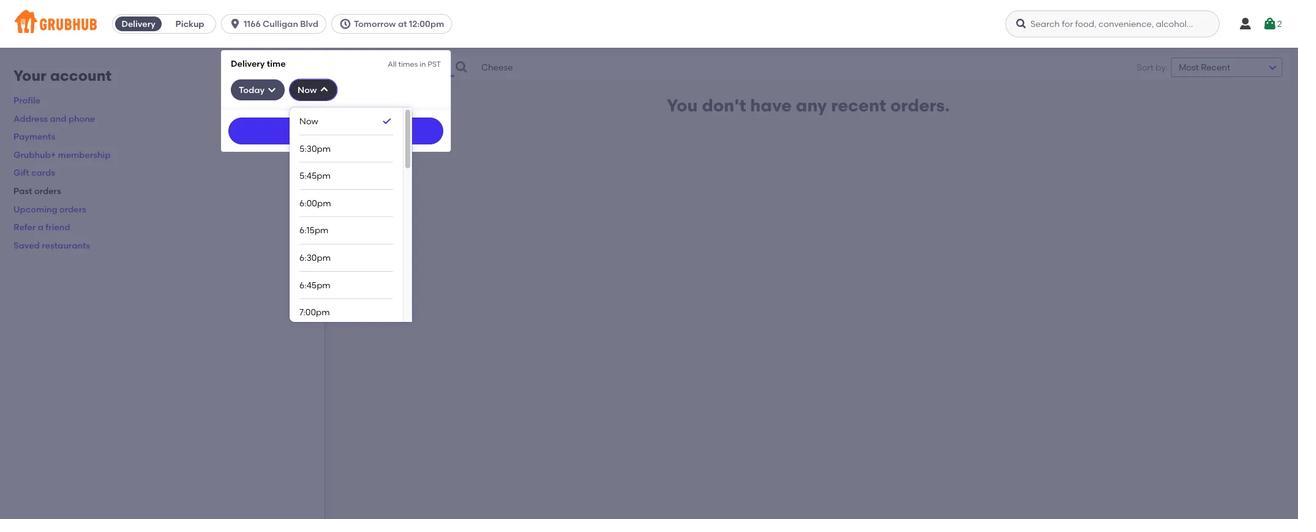 Task type: describe. For each thing, give the bounding box(es) containing it.
0 vertical spatial now
[[298, 85, 317, 95]]

grubhub+
[[13, 149, 56, 160]]

blvd
[[300, 19, 318, 29]]

saved restaurants link
[[13, 240, 90, 250]]

12:00pm
[[409, 19, 444, 29]]

friend
[[46, 222, 70, 232]]

have
[[750, 95, 792, 116]]

address and phone
[[13, 113, 95, 124]]

membership
[[58, 149, 111, 160]]

saved
[[13, 240, 40, 250]]

gift cards
[[13, 168, 55, 178]]

delivery button
[[113, 14, 164, 34]]

time
[[267, 58, 286, 69]]

1166
[[244, 19, 261, 29]]

all
[[388, 59, 397, 68]]

orders for upcoming orders
[[59, 204, 86, 214]]

tomorrow at 12:00pm
[[354, 19, 444, 29]]

pst
[[428, 59, 441, 68]]

don't
[[702, 95, 746, 116]]

2
[[1277, 19, 1282, 29]]

all times in pst
[[388, 59, 441, 68]]

7:00pm
[[299, 307, 330, 317]]

6:15pm
[[299, 225, 329, 236]]

upcoming
[[13, 204, 57, 214]]

svg image inside tomorrow at 12:00pm button
[[339, 18, 351, 30]]

restaurants
[[393, 61, 444, 71]]

by:
[[1156, 62, 1168, 72]]

1166 culligan blvd
[[244, 19, 318, 29]]

you don't have any recent orders.
[[667, 95, 950, 116]]

you
[[667, 95, 698, 116]]

recent
[[831, 95, 886, 116]]

upcoming orders link
[[13, 204, 86, 214]]

6:30pm
[[299, 252, 331, 263]]

payments
[[13, 131, 55, 142]]

past orders link
[[13, 186, 61, 196]]

5:30pm
[[299, 143, 331, 154]]

main navigation navigation
[[0, 0, 1298, 519]]

tomorrow at 12:00pm button
[[331, 14, 457, 34]]

address
[[13, 113, 48, 124]]

update button
[[228, 117, 443, 144]]

upcoming orders
[[13, 204, 86, 214]]

svg image inside "1166 culligan blvd" button
[[229, 18, 241, 30]]

delivery time
[[231, 58, 286, 69]]

profile
[[13, 95, 40, 105]]



Task type: vqa. For each thing, say whether or not it's contained in the screenshot.
'list box'
yes



Task type: locate. For each thing, give the bounding box(es) containing it.
delivery for delivery
[[122, 19, 155, 29]]

pickup
[[175, 19, 204, 29]]

account
[[50, 67, 112, 84]]

6:00pm
[[299, 198, 331, 208]]

check icon image
[[381, 115, 393, 127]]

2 button
[[1263, 13, 1282, 35]]

5:45pm
[[299, 171, 331, 181]]

your
[[13, 67, 46, 84]]

1 vertical spatial now
[[299, 116, 318, 126]]

restaurants
[[42, 240, 90, 250]]

1 vertical spatial orders
[[59, 204, 86, 214]]

grubhub+ membership link
[[13, 149, 111, 160]]

sort by:
[[1137, 62, 1168, 72]]

1 vertical spatial delivery
[[231, 58, 265, 69]]

gift cards link
[[13, 168, 55, 178]]

delivery up the today at top
[[231, 58, 265, 69]]

0 vertical spatial delivery
[[122, 19, 155, 29]]

today
[[239, 85, 265, 95]]

orders for past orders
[[34, 186, 61, 196]]

payments link
[[13, 131, 55, 142]]

list box inside main navigation navigation
[[299, 108, 393, 519]]

list box containing now
[[299, 108, 393, 519]]

now up update button at the top
[[298, 85, 317, 95]]

now inside now option
[[299, 116, 318, 126]]

past orders
[[13, 186, 61, 196]]

grubhub+ membership
[[13, 149, 111, 160]]

address and phone link
[[13, 113, 95, 124]]

times
[[398, 59, 418, 68]]

pickup button
[[164, 14, 216, 34]]

any
[[796, 95, 827, 116]]

svg image
[[1263, 17, 1277, 31]]

orders
[[34, 186, 61, 196], [59, 204, 86, 214]]

and
[[50, 113, 66, 124]]

now up 5:30pm
[[299, 116, 318, 126]]

profile link
[[13, 95, 40, 105]]

1166 culligan blvd button
[[221, 14, 331, 34]]

svg image
[[229, 18, 241, 30], [339, 18, 351, 30], [1015, 18, 1027, 30], [454, 60, 469, 75], [267, 85, 277, 95], [319, 85, 329, 95]]

0 vertical spatial orders
[[34, 186, 61, 196]]

culligan
[[263, 19, 298, 29]]

list box
[[299, 108, 393, 519]]

orders up friend
[[59, 204, 86, 214]]

now
[[298, 85, 317, 95], [299, 116, 318, 126]]

gift
[[13, 168, 29, 178]]

6:45pm
[[299, 280, 331, 290]]

cards
[[31, 168, 55, 178]]

refer a friend link
[[13, 222, 70, 232]]

at
[[398, 19, 407, 29]]

delivery left pickup
[[122, 19, 155, 29]]

0 horizontal spatial delivery
[[122, 19, 155, 29]]

restaurants button
[[383, 58, 454, 77]]

delivery
[[122, 19, 155, 29], [231, 58, 265, 69]]

refer
[[13, 222, 36, 232]]

saved restaurants
[[13, 240, 90, 250]]

delivery inside button
[[122, 19, 155, 29]]

a
[[38, 222, 43, 232]]

update
[[322, 126, 350, 135]]

phone
[[69, 113, 95, 124]]

your account
[[13, 67, 112, 84]]

sort
[[1137, 62, 1154, 72]]

now option
[[299, 108, 393, 135]]

orders up upcoming orders at the left top
[[34, 186, 61, 196]]

tomorrow
[[354, 19, 396, 29]]

1 horizontal spatial delivery
[[231, 58, 265, 69]]

refer a friend
[[13, 222, 70, 232]]

delivery for delivery time
[[231, 58, 265, 69]]

in
[[420, 59, 426, 68]]

past
[[13, 186, 32, 196]]

orders.
[[890, 95, 950, 116]]



